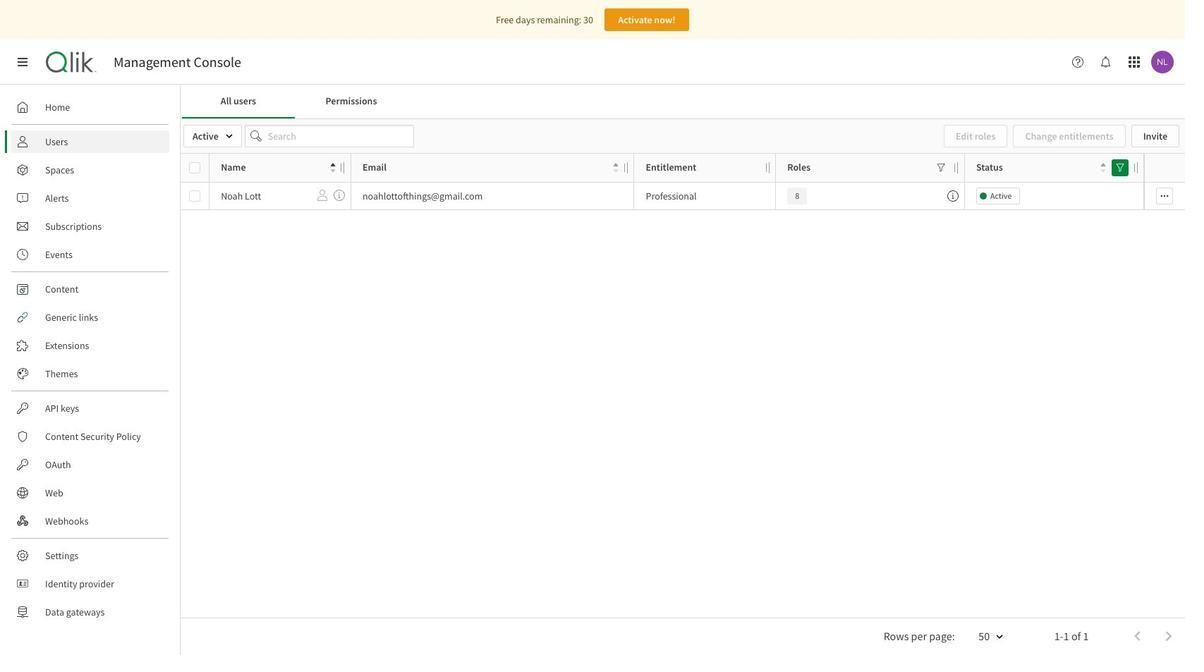 Task type: locate. For each thing, give the bounding box(es) containing it.
noah lott image
[[1152, 51, 1175, 73]]

navigation pane element
[[0, 90, 180, 630]]

close sidebar menu image
[[17, 56, 28, 68]]

None field
[[184, 125, 242, 148]]

tab panel
[[181, 119, 1186, 656]]

tab list
[[182, 85, 1184, 119]]



Task type: describe. For each thing, give the bounding box(es) containing it.
Search text field
[[245, 125, 414, 148]]

management console element
[[114, 54, 241, 71]]



Task type: vqa. For each thing, say whether or not it's contained in the screenshot.
field
yes



